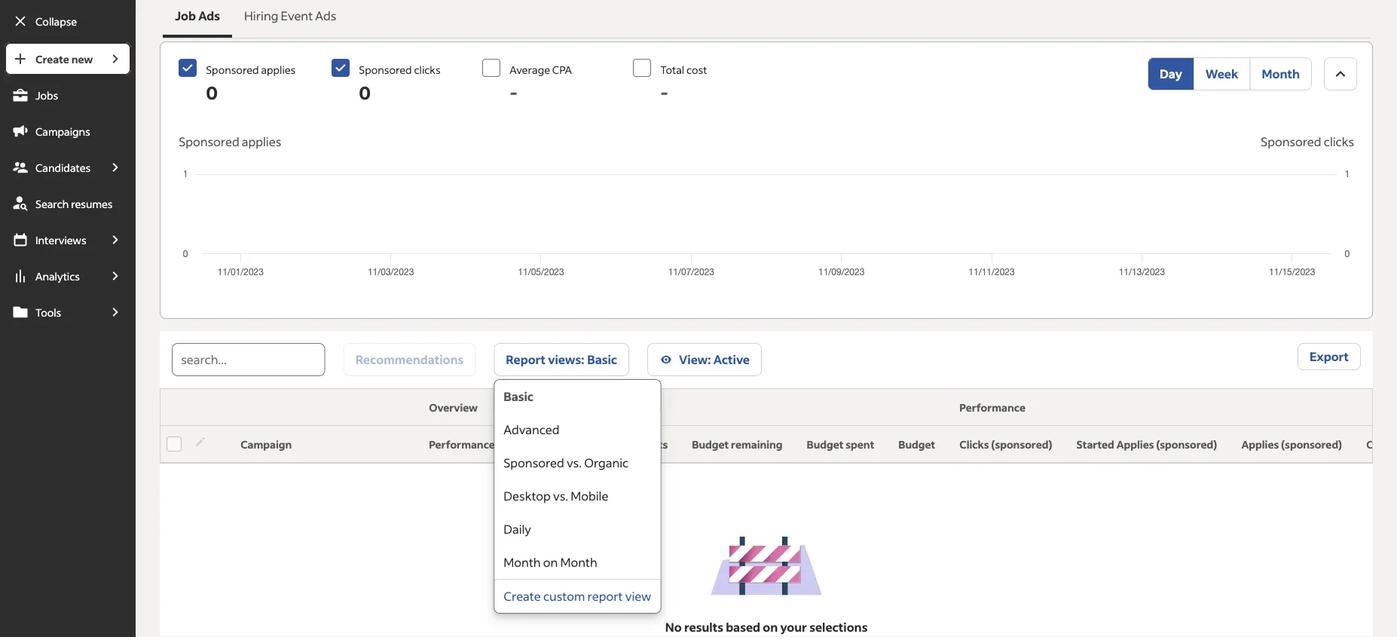 Task type: locate. For each thing, give the bounding box(es) containing it.
budget left spent
[[807, 438, 844, 451]]

results right no
[[684, 619, 724, 634]]

0 horizontal spatial 0
[[206, 80, 218, 104]]

sponsored applies
[[179, 134, 281, 149]]

1 horizontal spatial -
[[661, 80, 669, 104]]

vs. left mobile
[[553, 488, 568, 504]]

collapse button
[[5, 5, 131, 38]]

1 - from the left
[[510, 80, 518, 104]]

create for create new
[[35, 52, 69, 66]]

sponsored inside sponsored applies 0
[[206, 63, 259, 77]]

2 0 from the left
[[359, 80, 371, 104]]

search resumes
[[35, 197, 113, 210]]

month on month
[[504, 554, 598, 570]]

0 horizontal spatial create
[[35, 52, 69, 66]]

ads inside job ads button
[[198, 8, 220, 23]]

view:
[[679, 352, 711, 367]]

basic right views:
[[587, 352, 617, 367]]

0 vertical spatial results
[[634, 438, 668, 451]]

performance down "overview"
[[429, 438, 495, 451]]

1 vertical spatial results
[[684, 619, 724, 634]]

1 budget from the left
[[692, 438, 729, 451]]

(sponsored)
[[992, 438, 1053, 451], [1157, 438, 1218, 451], [1282, 438, 1343, 451]]

applies for sponsored applies
[[242, 134, 281, 149]]

1 horizontal spatial results
[[684, 619, 724, 634]]

group
[[1148, 57, 1312, 90]]

1 vertical spatial basic
[[504, 389, 534, 404]]

2 ads from the left
[[315, 8, 336, 23]]

0 for sponsored applies 0
[[206, 80, 218, 104]]

0 horizontal spatial clicks
[[414, 63, 441, 77]]

1 vertical spatial on
[[763, 619, 778, 634]]

sponsored vs. organic
[[504, 455, 629, 470]]

applies down hiring event ads button
[[261, 63, 296, 77]]

results right key in the left of the page
[[634, 438, 668, 451]]

ads
[[198, 8, 220, 23], [315, 8, 336, 23]]

0 horizontal spatial results
[[634, 438, 668, 451]]

1 applies from the left
[[1117, 438, 1154, 451]]

0 horizontal spatial budget
[[692, 438, 729, 451]]

desktop vs. mobile menu item
[[495, 479, 661, 513]]

3 (sponsored) from the left
[[1282, 438, 1343, 451]]

create
[[35, 52, 69, 66], [504, 588, 541, 604]]

2 horizontal spatial month
[[1262, 66, 1300, 81]]

vs. inside menu item
[[567, 455, 582, 470]]

1 vertical spatial vs.
[[553, 488, 568, 504]]

export
[[1310, 349, 1349, 364]]

1 ads from the left
[[198, 8, 220, 23]]

desktop vs. mobile
[[504, 488, 609, 504]]

month for month on month
[[504, 554, 541, 570]]

budget left remaining
[[692, 438, 729, 451]]

month
[[1262, 66, 1300, 81], [504, 554, 541, 570], [561, 554, 598, 570]]

job ads button
[[163, 0, 232, 38]]

1 horizontal spatial ads
[[315, 8, 336, 23]]

vs.
[[567, 455, 582, 470], [553, 488, 568, 504]]

1 horizontal spatial clicks
[[1324, 134, 1355, 149]]

hiring event ads button
[[232, 0, 349, 38]]

view
[[626, 588, 652, 604]]

based
[[726, 619, 761, 634]]

applies inside sponsored applies 0
[[261, 63, 296, 77]]

sponsored inside sponsored clicks 0
[[359, 63, 412, 77]]

month down daily
[[504, 554, 541, 570]]

1 horizontal spatial 0
[[359, 80, 371, 104]]

tab list
[[160, 0, 1374, 41]]

2 (sponsored) from the left
[[1157, 438, 1218, 451]]

0 inside sponsored applies 0
[[206, 80, 218, 104]]

sponsored for sponsored applies
[[179, 134, 239, 149]]

1 vertical spatial create
[[504, 588, 541, 604]]

week
[[1206, 66, 1239, 81]]

None checkbox
[[332, 59, 350, 77], [483, 59, 501, 77], [633, 59, 652, 77], [332, 59, 350, 77], [483, 59, 501, 77], [633, 59, 652, 77]]

3 budget from the left
[[899, 438, 936, 451]]

month inside button
[[1262, 66, 1300, 81]]

sponsored for sponsored vs. organic
[[504, 455, 564, 470]]

0 horizontal spatial ads
[[198, 8, 220, 23]]

0 horizontal spatial (sponsored)
[[992, 438, 1053, 451]]

advanced menu item
[[495, 413, 661, 446]]

0 vertical spatial vs.
[[567, 455, 582, 470]]

on left your
[[763, 619, 778, 634]]

tools
[[35, 305, 61, 319]]

0 vertical spatial basic
[[587, 352, 617, 367]]

2 horizontal spatial budget
[[899, 438, 936, 451]]

budget for budget spent
[[807, 438, 844, 451]]

on up custom
[[543, 554, 558, 570]]

0 vertical spatial applies
[[261, 63, 296, 77]]

create left custom
[[504, 588, 541, 604]]

vs. left organic
[[567, 455, 582, 470]]

0 horizontal spatial applies
[[1117, 438, 1154, 451]]

new
[[71, 52, 93, 66]]

create inside menu bar
[[35, 52, 69, 66]]

1 horizontal spatial create
[[504, 588, 541, 604]]

sponsored clicks 0
[[359, 63, 441, 104]]

None checkbox
[[179, 59, 197, 77]]

2 applies from the left
[[1242, 438, 1279, 451]]

1 vertical spatial performance
[[429, 438, 495, 451]]

results
[[634, 438, 668, 451], [684, 619, 724, 634]]

applies
[[1117, 438, 1154, 451], [1242, 438, 1279, 451]]

sponsored
[[206, 63, 259, 77], [359, 63, 412, 77], [179, 134, 239, 149], [1261, 134, 1322, 149], [504, 455, 564, 470]]

- down total
[[661, 80, 669, 104]]

applies
[[261, 63, 296, 77], [242, 134, 281, 149]]

1 horizontal spatial basic
[[587, 352, 617, 367]]

0 vertical spatial performance
[[960, 401, 1026, 414]]

campaign
[[241, 438, 292, 451]]

1 horizontal spatial (sponsored)
[[1157, 438, 1218, 451]]

2 budget from the left
[[807, 438, 844, 451]]

month down daily menu item
[[561, 554, 598, 570]]

clicks inside sponsored clicks 0
[[414, 63, 441, 77]]

basic up advanced at the bottom left of page
[[504, 389, 534, 404]]

performance
[[960, 401, 1026, 414], [429, 438, 495, 451]]

budget
[[692, 438, 729, 451], [807, 438, 844, 451], [899, 438, 936, 451]]

- inside total cost -
[[661, 80, 669, 104]]

jobs link
[[5, 78, 131, 112]]

applies for sponsored applies 0
[[261, 63, 296, 77]]

-
[[510, 80, 518, 104], [661, 80, 669, 104]]

resumes
[[71, 197, 113, 210]]

jobs
[[35, 88, 58, 102]]

0 horizontal spatial month
[[504, 554, 541, 570]]

1 horizontal spatial applies
[[1242, 438, 1279, 451]]

sponsored for sponsored applies 0
[[206, 63, 259, 77]]

1 horizontal spatial month
[[561, 554, 598, 570]]

clicks
[[960, 438, 989, 451]]

sponsored applies 0
[[206, 63, 296, 104]]

0 horizontal spatial on
[[543, 554, 558, 570]]

sponsored inside sponsored vs. organic menu item
[[504, 455, 564, 470]]

menu bar
[[0, 42, 136, 637]]

results for no
[[684, 619, 724, 634]]

performance up clicks (sponsored)
[[960, 401, 1026, 414]]

on
[[543, 554, 558, 570], [763, 619, 778, 634]]

1 horizontal spatial budget
[[807, 438, 844, 451]]

daily menu item
[[495, 513, 661, 546]]

clicks
[[414, 63, 441, 77], [1324, 134, 1355, 149]]

1 (sponsored) from the left
[[992, 438, 1053, 451]]

1 0 from the left
[[206, 80, 218, 104]]

0 inside sponsored clicks 0
[[359, 80, 371, 104]]

view: active button
[[648, 343, 762, 376]]

average
[[510, 63, 550, 77]]

0 vertical spatial on
[[543, 554, 558, 570]]

month right week
[[1262, 66, 1300, 81]]

create left new
[[35, 52, 69, 66]]

export button
[[1298, 343, 1361, 370]]

0 vertical spatial clicks
[[414, 63, 441, 77]]

vs. inside menu item
[[553, 488, 568, 504]]

menu bar containing create new
[[0, 42, 136, 637]]

budget right spent
[[899, 438, 936, 451]]

report
[[588, 588, 623, 604]]

0 horizontal spatial performance
[[429, 438, 495, 451]]

1 vertical spatial applies
[[242, 134, 281, 149]]

1 vertical spatial clicks
[[1324, 134, 1355, 149]]

p
[[1392, 438, 1398, 451]]

- inside average cpa -
[[510, 80, 518, 104]]

analytics link
[[5, 259, 100, 293]]

report
[[506, 352, 546, 367]]

2 - from the left
[[661, 80, 669, 104]]

ads right event
[[315, 8, 336, 23]]

basic
[[587, 352, 617, 367], [504, 389, 534, 404]]

0 vertical spatial create
[[35, 52, 69, 66]]

- down average
[[510, 80, 518, 104]]

organic
[[584, 455, 629, 470]]

cost
[[1367, 438, 1390, 451]]

applies down sponsored applies 0
[[242, 134, 281, 149]]

hiring
[[244, 8, 278, 23]]

interviews link
[[5, 223, 100, 256]]

1 horizontal spatial performance
[[960, 401, 1026, 414]]

candidates
[[35, 161, 91, 174]]

0 horizontal spatial -
[[510, 80, 518, 104]]

2 horizontal spatial (sponsored)
[[1282, 438, 1343, 451]]

ads right job
[[198, 8, 220, 23]]

results for key
[[634, 438, 668, 451]]

applies (sponsored)
[[1242, 438, 1343, 451]]

0
[[206, 80, 218, 104], [359, 80, 371, 104]]



Task type: vqa. For each thing, say whether or not it's contained in the screenshot.
Campaign title
no



Task type: describe. For each thing, give the bounding box(es) containing it.
total
[[661, 63, 685, 77]]

view: active
[[679, 352, 750, 367]]

(sponsored) for clicks (sponsored)
[[992, 438, 1053, 451]]

campaigns
[[35, 124, 90, 138]]

started
[[1077, 438, 1115, 451]]

clicks for sponsored clicks
[[1324, 134, 1355, 149]]

report views: basic
[[506, 352, 617, 367]]

performance insight
[[429, 438, 532, 451]]

started applies (sponsored)
[[1077, 438, 1218, 451]]

budget remaining
[[692, 438, 783, 451]]

job ads
[[175, 8, 220, 23]]

create for create custom report view
[[504, 588, 541, 604]]

edit image
[[194, 435, 207, 449]]

- for average cpa -
[[510, 80, 518, 104]]

campaigns link
[[5, 115, 131, 148]]

spent
[[846, 438, 875, 451]]

cost p
[[1367, 438, 1398, 451]]

week button
[[1194, 57, 1251, 90]]

event
[[281, 8, 313, 23]]

daily
[[504, 521, 531, 537]]

interviews
[[35, 233, 86, 247]]

total cost -
[[661, 63, 707, 104]]

advanced
[[504, 422, 560, 437]]

no results based on your selections
[[666, 619, 868, 634]]

group containing day
[[1148, 57, 1312, 90]]

cost
[[687, 63, 707, 77]]

key results
[[613, 438, 668, 451]]

custom
[[543, 588, 585, 604]]

search resumes link
[[5, 187, 131, 220]]

search... field
[[172, 343, 325, 376]]

average cpa -
[[510, 63, 572, 104]]

0 for sponsored clicks 0
[[359, 80, 371, 104]]

clicks for sponsored clicks 0
[[414, 63, 441, 77]]

cpa
[[552, 63, 572, 77]]

ads inside hiring event ads button
[[315, 8, 336, 23]]

search
[[35, 197, 69, 210]]

candidates link
[[5, 151, 100, 184]]

insight
[[497, 438, 532, 451]]

sponsored for sponsored clicks 0
[[359, 63, 412, 77]]

(sponsored) for applies (sponsored)
[[1282, 438, 1343, 451]]

job
[[175, 8, 196, 23]]

sponsored for sponsored clicks
[[1261, 134, 1322, 149]]

hide chart image
[[1332, 65, 1350, 83]]

sponsored clicks
[[1261, 134, 1355, 149]]

key
[[613, 438, 632, 451]]

day
[[1160, 66, 1183, 81]]

0 horizontal spatial basic
[[504, 389, 534, 404]]

desktop
[[504, 488, 551, 504]]

1 horizontal spatial on
[[763, 619, 778, 634]]

analytics
[[35, 269, 80, 283]]

sponsored vs. organic menu item
[[495, 446, 661, 479]]

active
[[714, 352, 750, 367]]

clicks (sponsored)
[[960, 438, 1053, 451]]

collapse
[[35, 14, 77, 28]]

no
[[666, 619, 682, 634]]

selections
[[810, 619, 868, 634]]

vs. for desktop
[[553, 488, 568, 504]]

views:
[[548, 352, 584, 367]]

month on month menu item
[[495, 546, 661, 579]]

remaining
[[731, 438, 783, 451]]

day button
[[1148, 57, 1195, 90]]

mobile
[[571, 488, 609, 504]]

create new link
[[5, 42, 100, 75]]

hiring event ads
[[244, 8, 336, 23]]

create custom report view link
[[504, 588, 652, 604]]

vs. for sponsored
[[567, 455, 582, 470]]

month for month
[[1262, 66, 1300, 81]]

no results available image
[[710, 536, 823, 595]]

on inside "menu item"
[[543, 554, 558, 570]]

create new
[[35, 52, 93, 66]]

month button
[[1250, 57, 1312, 90]]

budget for budget remaining
[[692, 438, 729, 451]]

budget spent
[[807, 438, 875, 451]]

performance for performance
[[960, 401, 1026, 414]]

your
[[781, 619, 807, 634]]

- for total cost -
[[661, 80, 669, 104]]

tab list containing job ads
[[160, 0, 1374, 41]]

performance for performance insight
[[429, 438, 495, 451]]

tools link
[[5, 296, 100, 329]]

create custom report view
[[504, 588, 652, 604]]

overview
[[429, 401, 478, 414]]



